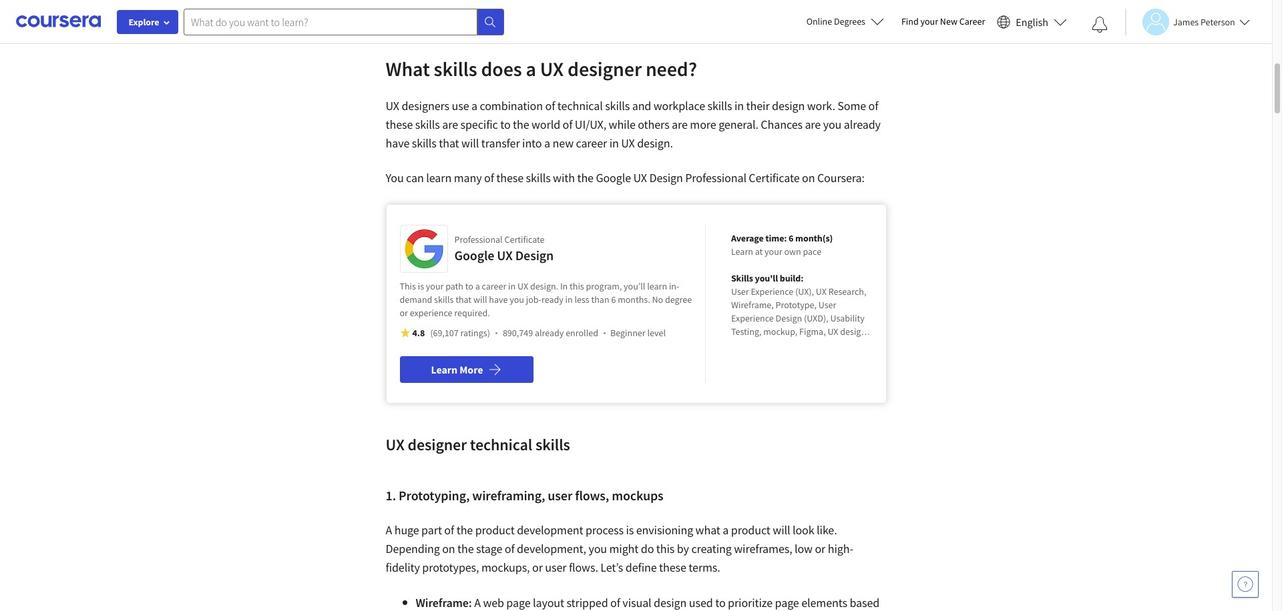Task type: locate. For each thing, give the bounding box(es) containing it.
0 horizontal spatial google
[[454, 247, 494, 264]]

a inside a huge part of the product development process is envisioning what a product will look like. depending on the stage of development, you might do this by creating wireframes, low or high- fidelity prototypes, mockups, or user flows. let's define these terms.
[[723, 523, 729, 538]]

google down the professional
[[454, 247, 494, 264]]

0 horizontal spatial design.
[[530, 280, 558, 292]]

of right some
[[869, 98, 878, 114]]

0 vertical spatial learn
[[426, 170, 452, 186]]

user
[[731, 286, 749, 298], [819, 299, 836, 311]]

2 horizontal spatial your
[[921, 15, 938, 27]]

chances
[[761, 117, 803, 132]]

skills up can
[[412, 136, 437, 151]]

2 horizontal spatial design
[[840, 326, 866, 338]]

on
[[802, 170, 815, 186], [442, 542, 455, 557]]

or right low
[[815, 542, 826, 557]]

1 vertical spatial google
[[454, 247, 494, 264]]

0 horizontal spatial 6
[[611, 294, 616, 306]]

2 horizontal spatial design
[[776, 313, 802, 325]]

None search field
[[184, 8, 504, 35]]

will inside this is your path to a career in ux design. in this program, you'll learn in- demand skills that will have you job-ready in less than 6 months. no degree or experience required.
[[473, 294, 487, 306]]

2 horizontal spatial you
[[823, 117, 842, 132]]

the left stage at the left of page
[[458, 542, 474, 557]]

online degrees
[[806, 15, 865, 27]]

skills down path
[[434, 294, 454, 306]]

skills up 1. prototyping, wireframing, user flows, mockups
[[536, 435, 570, 455]]

this
[[400, 280, 416, 292]]

2 vertical spatial these
[[659, 560, 686, 576]]

you inside this is your path to a career in ux design. in this program, you'll learn in- demand skills that will have you job-ready in less than 6 months. no degree or experience required.
[[510, 294, 524, 306]]

of up new
[[563, 117, 573, 132]]

1 vertical spatial these
[[496, 170, 524, 186]]

0 vertical spatial career
[[576, 136, 607, 151]]

(69,107
[[430, 327, 459, 339]]

a
[[526, 56, 536, 81], [471, 98, 477, 114], [544, 136, 550, 151], [475, 280, 480, 292], [723, 523, 729, 538]]

2 horizontal spatial to
[[715, 596, 726, 611]]

a left web
[[474, 596, 481, 611]]

you down process in the bottom left of the page
[[589, 542, 607, 557]]

the down combination
[[513, 117, 529, 132]]

design down prototype,
[[776, 313, 802, 325]]

1 horizontal spatial these
[[496, 170, 524, 186]]

design left professional
[[649, 170, 683, 186]]

world
[[532, 117, 560, 132]]

1 vertical spatial is
[[626, 523, 634, 538]]

stripped
[[567, 596, 608, 611]]

design
[[649, 170, 683, 186], [515, 247, 554, 264], [776, 313, 802, 325]]

are down 'workplace'
[[672, 117, 688, 132]]

product up stage at the left of page
[[475, 523, 515, 538]]

1 horizontal spatial 6
[[789, 232, 794, 244]]

wireframes,
[[734, 542, 792, 557]]

0 vertical spatial this
[[570, 280, 584, 292]]

1 horizontal spatial this
[[656, 542, 675, 557]]

a right into at the top of page
[[544, 136, 550, 151]]

skills you'll build: user experience (ux), ux research, wireframe, prototype, user experience design (uxd), usability testing, mockup, figma, ux design jobs
[[731, 272, 866, 351]]

1 vertical spatial user
[[819, 299, 836, 311]]

elements
[[801, 596, 847, 611]]

will down specific
[[462, 136, 479, 151]]

1 horizontal spatial technical
[[557, 98, 603, 114]]

is right 'this'
[[418, 280, 424, 292]]

this inside a huge part of the product development process is envisioning what a product will look like. depending on the stage of development, you might do this by creating wireframes, low or high- fidelity prototypes, mockups, or user flows. let's define these terms.
[[656, 542, 675, 557]]

that up required.
[[456, 294, 472, 306]]

0 horizontal spatial this
[[570, 280, 584, 292]]

1 horizontal spatial already
[[844, 117, 881, 132]]

user down development,
[[545, 560, 567, 576]]

this
[[570, 280, 584, 292], [656, 542, 675, 557]]

experience
[[751, 286, 793, 298], [731, 313, 774, 325]]

1 vertical spatial have
[[489, 294, 508, 306]]

professional
[[454, 234, 503, 246]]

transfer
[[481, 136, 520, 151]]

1 vertical spatial learn
[[647, 280, 667, 292]]

by
[[677, 542, 689, 557]]

need?
[[646, 56, 697, 81]]

are down work.
[[805, 117, 821, 132]]

0 vertical spatial google
[[596, 170, 631, 186]]

let's
[[601, 560, 623, 576]]

you left job-
[[510, 294, 524, 306]]

or down development,
[[532, 560, 543, 576]]

are
[[442, 117, 458, 132], [672, 117, 688, 132], [805, 117, 821, 132]]

explore
[[129, 16, 159, 28]]

find your new career link
[[895, 13, 992, 30]]

0 horizontal spatial on
[[442, 542, 455, 557]]

learn down average
[[731, 246, 753, 258]]

2 vertical spatial will
[[773, 523, 790, 538]]

on left coursera:
[[802, 170, 815, 186]]

more
[[460, 363, 483, 377]]

ux down the certificate
[[497, 247, 513, 264]]

page right prioritize
[[775, 596, 799, 611]]

890,749 already enrolled
[[503, 327, 598, 339]]

6 inside average time: 6 month(s) learn at your own pace
[[789, 232, 794, 244]]

0 horizontal spatial are
[[442, 117, 458, 132]]

0 vertical spatial these
[[386, 117, 413, 132]]

ux down ux designers use a combination of technical skills and workplace skills in their design work. some of these skills are specific to the world of ui/ux, while others are more general. chances are you already have skills that will transfer into a new career in ux design.
[[633, 170, 647, 186]]

1 horizontal spatial product
[[731, 523, 771, 538]]

0 horizontal spatial career
[[482, 280, 506, 292]]

3 are from the left
[[805, 117, 821, 132]]

a right does
[[526, 56, 536, 81]]

user left flows,
[[548, 487, 572, 504]]

1 horizontal spatial to
[[500, 117, 511, 132]]

1 horizontal spatial are
[[672, 117, 688, 132]]

job-
[[526, 294, 542, 306]]

wireframe:
[[416, 596, 472, 611]]

design. inside this is your path to a career in ux design. in this program, you'll learn in- demand skills that will have you job-ready in less than 6 months. no degree or experience required.
[[530, 280, 558, 292]]

that down the use
[[439, 136, 459, 151]]

does
[[481, 56, 522, 81]]

1 vertical spatial learn
[[431, 363, 458, 377]]

of left visual
[[610, 596, 620, 611]]

6 right than
[[611, 294, 616, 306]]

design inside ux designers use a combination of technical skills and workplace skills in their design work. some of these skills are specific to the world of ui/ux, while others are more general. chances are you already have skills that will transfer into a new career in ux design.
[[772, 98, 805, 114]]

1 vertical spatial already
[[535, 327, 564, 339]]

terms.
[[689, 560, 720, 576]]

is up might
[[626, 523, 634, 538]]

1 horizontal spatial page
[[775, 596, 799, 611]]

2 horizontal spatial are
[[805, 117, 821, 132]]

of right many
[[484, 170, 494, 186]]

these down transfer
[[496, 170, 524, 186]]

on inside a huge part of the product development process is envisioning what a product will look like. depending on the stage of development, you might do this by creating wireframes, low or high- fidelity prototypes, mockups, or user flows. let's define these terms.
[[442, 542, 455, 557]]

designer up prototyping,
[[408, 435, 467, 455]]

2 vertical spatial or
[[532, 560, 543, 576]]

will
[[462, 136, 479, 151], [473, 294, 487, 306], [773, 523, 790, 538]]

page right web
[[506, 596, 531, 611]]

your inside this is your path to a career in ux design. in this program, you'll learn in- demand skills that will have you job-ready in less than 6 months. no degree or experience required.
[[426, 280, 444, 292]]

0 horizontal spatial you
[[510, 294, 524, 306]]

0 vertical spatial user
[[731, 286, 749, 298]]

1 horizontal spatial or
[[532, 560, 543, 576]]

0 horizontal spatial have
[[386, 136, 410, 151]]

0 vertical spatial design.
[[637, 136, 673, 151]]

2 are from the left
[[672, 117, 688, 132]]

2 vertical spatial design
[[654, 596, 687, 611]]

1 vertical spatial a
[[474, 596, 481, 611]]

in
[[735, 98, 744, 114], [609, 136, 619, 151], [508, 280, 516, 292], [565, 294, 573, 306]]

while
[[609, 117, 636, 132]]

1 vertical spatial you
[[510, 294, 524, 306]]

user down the "skills" on the top right of page
[[731, 286, 749, 298]]

a right path
[[475, 280, 480, 292]]

0 horizontal spatial learn
[[431, 363, 458, 377]]

design inside "professional certificate google ux design"
[[515, 247, 554, 264]]

career up required.
[[482, 280, 506, 292]]

1 horizontal spatial career
[[576, 136, 607, 151]]

you
[[823, 117, 842, 132], [510, 294, 524, 306], [589, 542, 607, 557]]

a
[[386, 523, 392, 538], [474, 596, 481, 611]]

high-
[[828, 542, 853, 557]]

have up required.
[[489, 294, 508, 306]]

will left look
[[773, 523, 790, 538]]

technical
[[557, 98, 603, 114], [470, 435, 532, 455]]

2 vertical spatial your
[[426, 280, 444, 292]]

learn right can
[[426, 170, 452, 186]]

your down time:
[[765, 246, 782, 258]]

product
[[475, 523, 515, 538], [731, 523, 771, 538]]

or down demand
[[400, 307, 408, 319]]

layout
[[533, 596, 564, 611]]

1 horizontal spatial have
[[489, 294, 508, 306]]

to inside this is your path to a career in ux design. in this program, you'll learn in- demand skills that will have you job-ready in less than 6 months. no degree or experience required.
[[465, 280, 473, 292]]

0 vertical spatial design
[[649, 170, 683, 186]]

1 horizontal spatial learn
[[647, 280, 667, 292]]

experience down you'll
[[751, 286, 793, 298]]

your right find
[[921, 15, 938, 27]]

1 vertical spatial that
[[456, 294, 472, 306]]

to right used
[[715, 596, 726, 611]]

0 horizontal spatial or
[[400, 307, 408, 319]]

0 vertical spatial design
[[772, 98, 805, 114]]

a inside this is your path to a career in ux design. in this program, you'll learn in- demand skills that will have you job-ready in less than 6 months. no degree or experience required.
[[475, 280, 480, 292]]

ux up job-
[[518, 280, 528, 292]]

0 horizontal spatial page
[[506, 596, 531, 611]]

you down work.
[[823, 117, 842, 132]]

0 horizontal spatial user
[[731, 286, 749, 298]]

learn
[[731, 246, 753, 258], [431, 363, 458, 377]]

program,
[[586, 280, 622, 292]]

already down some
[[844, 117, 881, 132]]

prototypes,
[[422, 560, 479, 576]]

2 product from the left
[[731, 523, 771, 538]]

ux up 1.
[[386, 435, 405, 455]]

(ux),
[[795, 286, 814, 298]]

ux inside this is your path to a career in ux design. in this program, you'll learn in- demand skills that will have you job-ready in less than 6 months. no degree or experience required.
[[518, 280, 528, 292]]

0 vertical spatial have
[[386, 136, 410, 151]]

0 vertical spatial technical
[[557, 98, 603, 114]]

already
[[844, 117, 881, 132], [535, 327, 564, 339]]

0 horizontal spatial design
[[515, 247, 554, 264]]

2 vertical spatial you
[[589, 542, 607, 557]]

1 vertical spatial design
[[840, 326, 866, 338]]

1 vertical spatial user
[[545, 560, 567, 576]]

some
[[838, 98, 866, 114]]

user inside a huge part of the product development process is envisioning what a product will look like. depending on the stage of development, you might do this by creating wireframes, low or high- fidelity prototypes, mockups, or user flows. let's define these terms.
[[545, 560, 567, 576]]

these down designers
[[386, 117, 413, 132]]

have up the you
[[386, 136, 410, 151]]

learn more button
[[400, 357, 533, 383]]

of up world
[[545, 98, 555, 114]]

that inside ux designers use a combination of technical skills and workplace skills in their design work. some of these skills are specific to the world of ui/ux, while others are more general. chances are you already have skills that will transfer into a new career in ux design.
[[439, 136, 459, 151]]

already right 890,749
[[535, 327, 564, 339]]

technical up the wireframing, at the left bottom of the page
[[470, 435, 532, 455]]

1 vertical spatial design
[[515, 247, 554, 264]]

your left path
[[426, 280, 444, 292]]

design
[[772, 98, 805, 114], [840, 326, 866, 338], [654, 596, 687, 611]]

will inside ux designers use a combination of technical skills and workplace skills in their design work. some of these skills are specific to the world of ui/ux, while others are more general. chances are you already have skills that will transfer into a new career in ux design.
[[462, 136, 479, 151]]

design down the certificate
[[515, 247, 554, 264]]

you'll
[[624, 280, 645, 292]]

2 vertical spatial to
[[715, 596, 726, 611]]

design. down others
[[637, 136, 673, 151]]

to up transfer
[[500, 117, 511, 132]]

1 vertical spatial will
[[473, 294, 487, 306]]

to inside a web page layout stripped of visual design used to prioritize page elements based
[[715, 596, 726, 611]]

1 vertical spatial to
[[465, 280, 473, 292]]

(uxd),
[[804, 313, 828, 325]]

learn inside this is your path to a career in ux design. in this program, you'll learn in- demand skills that will have you job-ready in less than 6 months. no degree or experience required.
[[647, 280, 667, 292]]

0 vertical spatial you
[[823, 117, 842, 132]]

a inside a web page layout stripped of visual design used to prioritize page elements based
[[474, 596, 481, 611]]

ux designer technical skills
[[386, 435, 570, 455]]

of
[[545, 98, 555, 114], [869, 98, 878, 114], [563, 117, 573, 132], [484, 170, 494, 186], [444, 523, 454, 538], [505, 542, 515, 557], [610, 596, 620, 611]]

1 horizontal spatial you
[[589, 542, 607, 557]]

path
[[446, 280, 463, 292]]

0 horizontal spatial design
[[654, 596, 687, 611]]

1 horizontal spatial learn
[[731, 246, 753, 258]]

you inside ux designers use a combination of technical skills and workplace skills in their design work. some of these skills are specific to the world of ui/ux, while others are more general. chances are you already have skills that will transfer into a new career in ux design.
[[823, 117, 842, 132]]

user up (uxd),
[[819, 299, 836, 311]]

to inside ux designers use a combination of technical skills and workplace skills in their design work. some of these skills are specific to the world of ui/ux, while others are more general. chances are you already have skills that will transfer into a new career in ux design.
[[500, 117, 511, 132]]

6 up "own"
[[789, 232, 794, 244]]

the inside ux designers use a combination of technical skills and workplace skills in their design work. some of these skills are specific to the world of ui/ux, while others are more general. chances are you already have skills that will transfer into a new career in ux design.
[[513, 117, 529, 132]]

0 vertical spatial to
[[500, 117, 511, 132]]

english button
[[992, 0, 1072, 43]]

skills left with
[[526, 170, 551, 186]]

based
[[850, 596, 880, 611]]

design. up the ready
[[530, 280, 558, 292]]

design inside a web page layout stripped of visual design used to prioritize page elements based
[[654, 596, 687, 611]]

a right what
[[723, 523, 729, 538]]

1 horizontal spatial design.
[[637, 136, 673, 151]]

4.8
[[412, 327, 425, 339]]

skills up the while
[[605, 98, 630, 114]]

of up mockups,
[[505, 542, 515, 557]]

skills inside this is your path to a career in ux design. in this program, you'll learn in- demand skills that will have you job-ready in less than 6 months. no degree or experience required.
[[434, 294, 454, 306]]

0 horizontal spatial a
[[386, 523, 392, 538]]

0 vertical spatial that
[[439, 136, 459, 151]]

prototype,
[[776, 299, 817, 311]]

product up wireframes,
[[731, 523, 771, 538]]

web
[[483, 596, 504, 611]]

degrees
[[834, 15, 865, 27]]

0 vertical spatial is
[[418, 280, 424, 292]]

already inside ux designers use a combination of technical skills and workplace skills in their design work. some of these skills are specific to the world of ui/ux, while others are more general. chances are you already have skills that will transfer into a new career in ux design.
[[844, 117, 881, 132]]

average time: 6 month(s) learn at your own pace
[[731, 232, 833, 258]]

will inside a huge part of the product development process is envisioning what a product will look like. depending on the stage of development, you might do this by creating wireframes, low or high- fidelity prototypes, mockups, or user flows. let's define these terms.
[[773, 523, 790, 538]]

1 horizontal spatial google
[[596, 170, 631, 186]]

ux designers use a combination of technical skills and workplace skills in their design work. some of these skills are specific to the world of ui/ux, while others are more general. chances are you already have skills that will transfer into a new career in ux design.
[[386, 98, 881, 151]]

career down ui/ux,
[[576, 136, 607, 151]]

general.
[[719, 117, 758, 132]]

creating
[[691, 542, 732, 557]]

learn up no
[[647, 280, 667, 292]]

0 horizontal spatial technical
[[470, 435, 532, 455]]

0 vertical spatial already
[[844, 117, 881, 132]]

design left used
[[654, 596, 687, 611]]

what
[[696, 523, 720, 538]]

is inside a huge part of the product development process is envisioning what a product will look like. depending on the stage of development, you might do this by creating wireframes, low or high- fidelity prototypes, mockups, or user flows. let's define these terms.
[[626, 523, 634, 538]]

will up required.
[[473, 294, 487, 306]]

0 horizontal spatial is
[[418, 280, 424, 292]]

skills
[[434, 56, 477, 81], [605, 98, 630, 114], [708, 98, 732, 114], [415, 117, 440, 132], [412, 136, 437, 151], [526, 170, 551, 186], [434, 294, 454, 306], [536, 435, 570, 455]]

a inside a huge part of the product development process is envisioning what a product will look like. depending on the stage of development, you might do this by creating wireframes, low or high- fidelity prototypes, mockups, or user flows. let's define these terms.
[[386, 523, 392, 538]]

1 vertical spatial 6
[[611, 294, 616, 306]]

own
[[784, 246, 801, 258]]

experience down wireframe, on the right of page
[[731, 313, 774, 325]]

0 vertical spatial or
[[400, 307, 408, 319]]

research,
[[829, 286, 866, 298]]

0 vertical spatial learn
[[731, 246, 753, 258]]

new
[[940, 15, 958, 27]]

ux left designers
[[386, 98, 399, 114]]

this right in
[[570, 280, 584, 292]]

less
[[575, 294, 589, 306]]

design up 'chances'
[[772, 98, 805, 114]]

career
[[959, 15, 985, 27]]

wireframe,
[[731, 299, 774, 311]]

2 horizontal spatial these
[[659, 560, 686, 576]]

designer
[[568, 56, 642, 81], [408, 435, 467, 455]]

have inside this is your path to a career in ux design. in this program, you'll learn in- demand skills that will have you job-ready in less than 6 months. no degree or experience required.
[[489, 294, 508, 306]]

ux right "(ux),"
[[816, 286, 827, 298]]

design down usability
[[840, 326, 866, 338]]

0 vertical spatial a
[[386, 523, 392, 538]]

these down by
[[659, 560, 686, 576]]

this left by
[[656, 542, 675, 557]]

use
[[452, 98, 469, 114]]

1 horizontal spatial designer
[[568, 56, 642, 81]]

on up prototypes,
[[442, 542, 455, 557]]

designer up the and
[[568, 56, 642, 81]]

coursera:
[[817, 170, 865, 186]]

coursera image
[[16, 11, 101, 32]]

flows.
[[569, 560, 598, 576]]

envisioning
[[636, 523, 693, 538]]

learn inside button
[[431, 363, 458, 377]]

1 horizontal spatial your
[[765, 246, 782, 258]]

0 horizontal spatial already
[[535, 327, 564, 339]]

these
[[386, 117, 413, 132], [496, 170, 524, 186], [659, 560, 686, 576]]

0 horizontal spatial product
[[475, 523, 515, 538]]

1 horizontal spatial design
[[772, 98, 805, 114]]

technical up ui/ux,
[[557, 98, 603, 114]]

1 vertical spatial your
[[765, 246, 782, 258]]

learn left more
[[431, 363, 458, 377]]

work.
[[807, 98, 835, 114]]

1 vertical spatial on
[[442, 542, 455, 557]]



Task type: describe. For each thing, give the bounding box(es) containing it.
wireframing,
[[472, 487, 545, 504]]

experience
[[410, 307, 452, 319]]

this inside this is your path to a career in ux design. in this program, you'll learn in- demand skills that will have you job-ready in less than 6 months. no degree or experience required.
[[570, 280, 584, 292]]

ux right does
[[540, 56, 564, 81]]

find your new career
[[901, 15, 985, 27]]

skills
[[731, 272, 753, 284]]

used
[[689, 596, 713, 611]]

find
[[901, 15, 919, 27]]

in down "professional certificate google ux design"
[[508, 280, 516, 292]]

1 vertical spatial technical
[[470, 435, 532, 455]]

these inside a huge part of the product development process is envisioning what a product will look like. depending on the stage of development, you might do this by creating wireframes, low or high- fidelity prototypes, mockups, or user flows. let's define these terms.
[[659, 560, 686, 576]]

google inside "professional certificate google ux design"
[[454, 247, 494, 264]]

ux down the while
[[621, 136, 635, 151]]

james peterson
[[1173, 16, 1235, 28]]

professional
[[685, 170, 747, 186]]

1. prototyping, wireframing, user flows, mockups
[[386, 487, 664, 504]]

career inside ux designers use a combination of technical skills and workplace skills in their design work. some of these skills are specific to the world of ui/ux, while others are more general. chances are you already have skills that will transfer into a new career in ux design.
[[576, 136, 607, 151]]

google image
[[404, 229, 444, 269]]

mockups,
[[481, 560, 530, 576]]

a for huge
[[386, 523, 392, 538]]

that inside this is your path to a career in ux design. in this program, you'll learn in- demand skills that will have you job-ready in less than 6 months. no degree or experience required.
[[456, 294, 472, 306]]

can
[[406, 170, 424, 186]]

What do you want to learn? text field
[[184, 8, 477, 35]]

design. inside ux designers use a combination of technical skills and workplace skills in their design work. some of these skills are specific to the world of ui/ux, while others are more general. chances are you already have skills that will transfer into a new career in ux design.
[[637, 136, 673, 151]]

mockups
[[612, 487, 664, 504]]

you inside a huge part of the product development process is envisioning what a product will look like. depending on the stage of development, you might do this by creating wireframes, low or high- fidelity prototypes, mockups, or user flows. let's define these terms.
[[589, 542, 607, 557]]

1 vertical spatial experience
[[731, 313, 774, 325]]

others
[[638, 117, 670, 132]]

usability
[[830, 313, 865, 325]]

flows,
[[575, 487, 609, 504]]

of right 'part'
[[444, 523, 454, 538]]

of inside a web page layout stripped of visual design used to prioritize page elements based
[[610, 596, 620, 611]]

month(s)
[[795, 232, 833, 244]]

required.
[[454, 307, 490, 319]]

skills up the use
[[434, 56, 477, 81]]

visual
[[623, 596, 652, 611]]

beginner
[[610, 327, 646, 339]]

your inside find your new career link
[[921, 15, 938, 27]]

these inside ux designers use a combination of technical skills and workplace skills in their design work. some of these skills are specific to the world of ui/ux, while others are more general. chances are you already have skills that will transfer into a new career in ux design.
[[386, 117, 413, 132]]

design inside skills you'll build: user experience (ux), ux research, wireframe, prototype, user experience design (uxd), usability testing, mockup, figma, ux design jobs
[[776, 313, 802, 325]]

6 inside this is your path to a career in ux design. in this program, you'll learn in- demand skills that will have you job-ready in less than 6 months. no degree or experience required.
[[611, 294, 616, 306]]

james peterson button
[[1125, 8, 1250, 35]]

depending
[[386, 542, 440, 557]]

james
[[1173, 16, 1199, 28]]

1.
[[386, 487, 396, 504]]

have inside ux designers use a combination of technical skills and workplace skills in their design work. some of these skills are specific to the world of ui/ux, while others are more general. chances are you already have skills that will transfer into a new career in ux design.
[[386, 136, 410, 151]]

figma,
[[799, 326, 826, 338]]

more
[[690, 117, 716, 132]]

4.8 (69,107 ratings)
[[412, 327, 490, 339]]

skills up more
[[708, 98, 732, 114]]

ui/ux,
[[575, 117, 606, 132]]

1 vertical spatial or
[[815, 542, 826, 557]]

ux inside "professional certificate google ux design"
[[497, 247, 513, 264]]

level
[[647, 327, 666, 339]]

or inside this is your path to a career in ux design. in this program, you'll learn in- demand skills that will have you job-ready in less than 6 months. no degree or experience required.
[[400, 307, 408, 319]]

what
[[386, 56, 430, 81]]

fidelity
[[386, 560, 420, 576]]

no
[[652, 294, 663, 306]]

in left less at the left of page
[[565, 294, 573, 306]]

like.
[[817, 523, 837, 538]]

2 page from the left
[[775, 596, 799, 611]]

the right 'part'
[[457, 523, 473, 538]]

the right with
[[577, 170, 594, 186]]

your inside average time: 6 month(s) learn at your own pace
[[765, 246, 782, 258]]

than
[[591, 294, 609, 306]]

learn more
[[431, 363, 483, 377]]

at
[[755, 246, 763, 258]]

ready
[[542, 294, 563, 306]]

with
[[553, 170, 575, 186]]

1 horizontal spatial user
[[819, 299, 836, 311]]

learn inside average time: 6 month(s) learn at your own pace
[[731, 246, 753, 258]]

1 vertical spatial designer
[[408, 435, 467, 455]]

890,749
[[503, 327, 533, 339]]

a for web
[[474, 596, 481, 611]]

huge
[[394, 523, 419, 538]]

help center image
[[1237, 577, 1253, 593]]

this is your path to a career in ux design. in this program, you'll learn in- demand skills that will have you job-ready in less than 6 months. no degree or experience required.
[[400, 280, 692, 319]]

and
[[632, 98, 651, 114]]

skills down designers
[[415, 117, 440, 132]]

explore button
[[117, 10, 178, 34]]

technical inside ux designers use a combination of technical skills and workplace skills in their design work. some of these skills are specific to the world of ui/ux, while others are more general. chances are you already have skills that will transfer into a new career in ux design.
[[557, 98, 603, 114]]

online degrees button
[[796, 7, 895, 36]]

what skills does a ux designer need?
[[386, 56, 697, 81]]

enrolled
[[566, 327, 598, 339]]

prioritize
[[728, 596, 773, 611]]

ratings)
[[460, 327, 490, 339]]

jobs
[[731, 339, 748, 351]]

pace
[[803, 246, 821, 258]]

1 are from the left
[[442, 117, 458, 132]]

0 vertical spatial user
[[548, 487, 572, 504]]

time:
[[765, 232, 787, 244]]

0 horizontal spatial learn
[[426, 170, 452, 186]]

in-
[[669, 280, 679, 292]]

beginner level
[[610, 327, 666, 339]]

english
[[1016, 15, 1048, 28]]

in up the general.
[[735, 98, 744, 114]]

average
[[731, 232, 764, 244]]

0 vertical spatial experience
[[751, 286, 793, 298]]

designers
[[402, 98, 449, 114]]

build:
[[780, 272, 804, 284]]

ux down usability
[[828, 326, 838, 338]]

define
[[626, 560, 657, 576]]

career inside this is your path to a career in ux design. in this program, you'll learn in- demand skills that will have you job-ready in less than 6 months. no degree or experience required.
[[482, 280, 506, 292]]

stage
[[476, 542, 502, 557]]

might
[[609, 542, 639, 557]]

1 product from the left
[[475, 523, 515, 538]]

show notifications image
[[1092, 17, 1108, 33]]

prototyping,
[[399, 487, 470, 504]]

is inside this is your path to a career in ux design. in this program, you'll learn in- demand skills that will have you job-ready in less than 6 months. no degree or experience required.
[[418, 280, 424, 292]]

design inside skills you'll build: user experience (ux), ux research, wireframe, prototype, user experience design (uxd), usability testing, mockup, figma, ux design jobs
[[840, 326, 866, 338]]

into
[[522, 136, 542, 151]]

many
[[454, 170, 482, 186]]

in
[[560, 280, 568, 292]]

demand
[[400, 294, 432, 306]]

1 horizontal spatial on
[[802, 170, 815, 186]]

a right the use
[[471, 98, 477, 114]]

testing,
[[731, 326, 762, 338]]

new
[[553, 136, 574, 151]]

1 page from the left
[[506, 596, 531, 611]]

in down the while
[[609, 136, 619, 151]]

months.
[[618, 294, 650, 306]]

mockup,
[[763, 326, 798, 338]]

process
[[586, 523, 624, 538]]



Task type: vqa. For each thing, say whether or not it's contained in the screenshot.
date!
no



